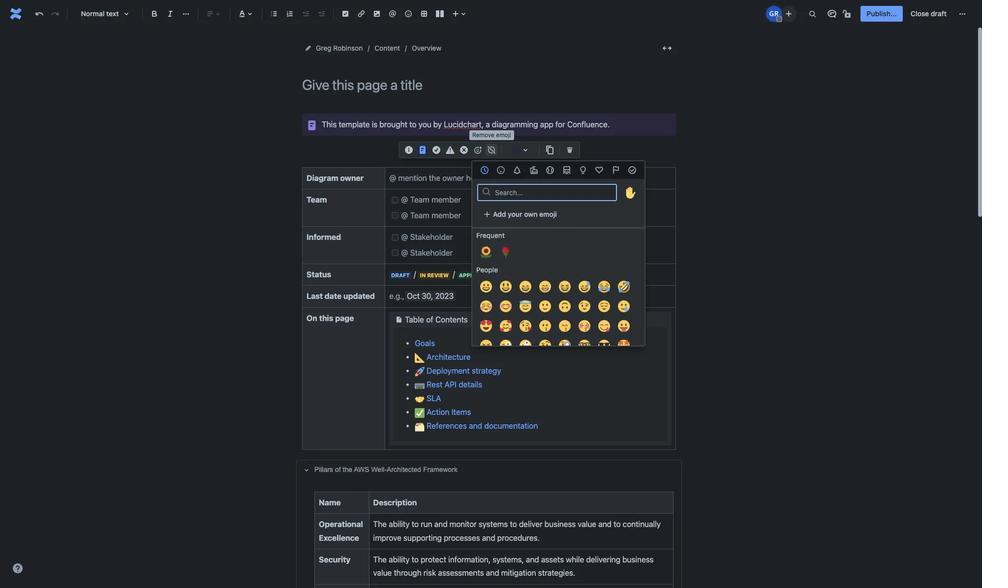 Task type: vqa. For each thing, say whether or not it's contained in the screenshot.
business within The ability to run and monitor systems to deliver business value and to continually improve supporting processes and procedures.
yes



Task type: describe. For each thing, give the bounding box(es) containing it.
emoji inside add your own emoji button
[[539, 210, 557, 219]]

2023
[[435, 292, 454, 301]]

api
[[445, 380, 457, 389]]

:stuck_out_tongue_closed_eyes: image
[[480, 340, 492, 352]]

delivering
[[586, 556, 621, 565]]

updated
[[343, 292, 375, 301]]

:keyboard: image
[[415, 381, 425, 391]]

information,
[[448, 556, 491, 565]]

:yum: image
[[598, 320, 610, 332]]

symbols image
[[594, 164, 606, 176]]

:zany_face: image
[[520, 340, 532, 352]]

productivity image
[[627, 164, 638, 176]]

ability for run
[[389, 520, 410, 529]]

template
[[339, 120, 370, 129]]

greg robinson image
[[767, 6, 782, 22]]

architecture link
[[415, 353, 471, 363]]

:face_with_raised_eyebrow: image
[[539, 340, 551, 352]]

table
[[405, 315, 424, 324]]

on
[[307, 314, 317, 323]]

Emoji name field
[[492, 186, 616, 199]]

comment icon image
[[827, 8, 838, 20]]

you
[[419, 120, 431, 129]]

activity image
[[544, 164, 556, 176]]

brought
[[380, 120, 408, 129]]

:smiling_face_with_tear: image
[[618, 301, 630, 313]]

:relieved: image
[[598, 301, 610, 313]]

text
[[106, 9, 119, 18]]

oct
[[407, 292, 420, 301]]

remove emoji
[[472, 132, 511, 139]]

documentation
[[484, 422, 538, 431]]

improve
[[373, 534, 402, 543]]

deliver
[[519, 520, 543, 529]]

the for the ability to run and monitor systems to deliver business value and to continually improve supporting processes and procedures.
[[373, 520, 387, 529]]

the ability to run and monitor systems to deliver business value and to continually improve supporting processes and procedures.
[[373, 520, 663, 543]]

nature image
[[512, 164, 523, 176]]

to left you
[[410, 120, 417, 129]]

bullet list ⌘⇧8 image
[[268, 8, 280, 20]]

deployment
[[427, 367, 470, 375]]

action
[[427, 408, 450, 417]]

2 / from the left
[[453, 270, 455, 279]]

owner
[[340, 174, 364, 183]]

oct 30, 2023
[[407, 292, 454, 301]]

a
[[486, 120, 490, 129]]

more image
[[957, 8, 969, 20]]

architecture
[[425, 353, 471, 362]]

of
[[426, 315, 433, 324]]

:grinning: image
[[480, 281, 492, 293]]

layouts image
[[434, 8, 446, 20]]

:smiley: image
[[500, 281, 512, 293]]

success image
[[431, 144, 442, 156]]

:wink: image
[[579, 301, 591, 313]]

:smile: image
[[520, 281, 532, 293]]

and down systems
[[482, 534, 495, 543]]

travel & places image
[[561, 164, 573, 176]]

this
[[319, 314, 333, 323]]

objects image
[[577, 164, 589, 176]]

note image
[[417, 144, 429, 156]]

content
[[375, 44, 400, 52]]

:face_with_monocle: image
[[559, 340, 571, 352]]

to inside the ability to protect information, systems, and assets while delivering business value through risk assessments and mitigation strategies.
[[412, 556, 419, 565]]

this
[[322, 120, 337, 129]]

operational excellence
[[319, 520, 365, 543]]

and right run
[[434, 520, 448, 529]]

info image
[[403, 144, 415, 156]]

remove emoji tooltip
[[470, 131, 514, 140]]

strategy
[[472, 367, 501, 375]]

:star_struck: image
[[618, 340, 630, 352]]

deployment strategy
[[425, 367, 501, 375]]

assessments
[[438, 569, 484, 578]]

continually
[[623, 520, 661, 529]]

the ability to protect information, systems, and assets while delivering business value through risk assessments and mitigation strategies.
[[373, 556, 656, 578]]

references and documentation link
[[415, 422, 538, 432]]

procedures.
[[497, 534, 540, 543]]

1 / from the left
[[414, 270, 416, 279]]

:sunflower: image
[[480, 247, 492, 258]]

app
[[540, 120, 554, 129]]

mention image
[[387, 8, 399, 20]]

no restrictions image
[[842, 8, 854, 20]]

robinson
[[333, 44, 363, 52]]

remove emoji image
[[486, 144, 498, 156]]

status
[[307, 270, 331, 279]]

references and documentation
[[425, 422, 538, 431]]

remove
[[472, 132, 495, 139]]

value inside the ability to protect information, systems, and assets while delivering business value through risk assessments and mitigation strategies.
[[373, 569, 392, 578]]

name
[[319, 498, 341, 507]]

own
[[524, 210, 538, 219]]

rest api details link
[[415, 380, 482, 391]]

:kissing_smiling_eyes: image
[[559, 320, 571, 332]]

date
[[325, 292, 342, 301]]

invite to edit image
[[783, 8, 795, 19]]

normal text
[[81, 9, 119, 18]]

excellence
[[319, 534, 359, 543]]

error image
[[458, 144, 470, 156]]

close draft
[[911, 9, 947, 18]]

:kissing: image
[[539, 320, 551, 332]]

flags image
[[610, 164, 622, 176]]

draft inside draft / in review / approved / in production
[[391, 272, 410, 279]]

the for the ability to protect information, systems, and assets while delivering business value through risk assessments and mitigation strategies.
[[373, 556, 387, 565]]

and down systems,
[[486, 569, 499, 578]]

diagram
[[307, 174, 338, 183]]

this template is brought to you by lucidchart, a diagramming app for confluence.
[[322, 120, 610, 129]]

close draft button
[[905, 6, 953, 22]]

business inside the ability to run and monitor systems to deliver business value and to continually improve supporting processes and procedures.
[[545, 520, 576, 529]]

confluence.
[[567, 120, 610, 129]]

risk
[[424, 569, 436, 578]]

italic ⌘i image
[[164, 8, 176, 20]]

overview
[[412, 44, 442, 52]]

:grin: image
[[539, 281, 551, 293]]

action items link
[[415, 408, 471, 418]]

items
[[452, 408, 471, 417]]

informed
[[307, 233, 341, 242]]

Give this expand a title... text field
[[313, 465, 680, 476]]

diagramming
[[492, 120, 538, 129]]

emoji image
[[403, 8, 414, 20]]

:triangular_ruler: image
[[415, 353, 425, 363]]

numbered list ⌘⇧7 image
[[284, 8, 296, 20]]

editor toolbar toolbar
[[399, 142, 580, 169]]

normal text button
[[71, 3, 138, 25]]

supporting
[[404, 534, 442, 543]]

to up procedures.
[[510, 520, 517, 529]]

processes
[[444, 534, 480, 543]]

team
[[307, 196, 327, 204]]

to left continually
[[614, 520, 621, 529]]

diagram owner
[[307, 174, 364, 183]]

:heart_eyes: image
[[480, 320, 492, 332]]

review
[[427, 272, 449, 279]]

description
[[373, 498, 417, 507]]

ability for protect
[[389, 556, 410, 565]]

draft inside button
[[931, 9, 947, 18]]



Task type: locate. For each thing, give the bounding box(es) containing it.
:handshake: image
[[415, 395, 425, 404], [415, 395, 425, 404]]

to left run
[[412, 520, 419, 529]]

0 horizontal spatial /
[[414, 270, 416, 279]]

more formatting image
[[180, 8, 192, 20]]

confluence image
[[8, 6, 24, 22]]

is
[[372, 120, 378, 129]]

frequent image
[[479, 164, 491, 176]]

operational
[[319, 520, 363, 529]]

the inside the ability to run and monitor systems to deliver business value and to continually improve supporting processes and procedures.
[[373, 520, 387, 529]]

and up delivering
[[599, 520, 612, 529]]

ability up the improve
[[389, 520, 410, 529]]

and inside the references and documentation "link"
[[469, 422, 482, 431]]

emoji right own
[[539, 210, 557, 219]]

close
[[911, 9, 929, 18]]

editor add emoji image
[[472, 144, 484, 156]]

business right delivering
[[623, 556, 654, 565]]

last
[[307, 292, 323, 301]]

1 horizontal spatial value
[[578, 520, 597, 529]]

people image
[[495, 164, 507, 176]]

to
[[410, 120, 417, 129], [412, 520, 419, 529], [510, 520, 517, 529], [614, 520, 621, 529], [412, 556, 419, 565]]

draft
[[931, 9, 947, 18], [391, 272, 410, 279]]

:kissing_heart: image
[[520, 320, 532, 332]]

1 vertical spatial value
[[373, 569, 392, 578]]

emoji
[[496, 132, 511, 139], [539, 210, 557, 219]]

mitigation
[[501, 569, 536, 578]]

1 vertical spatial emoji
[[539, 210, 557, 219]]

the down the improve
[[373, 556, 387, 565]]

people
[[476, 266, 498, 274]]

deployment strategy link
[[415, 367, 501, 377]]

collapse content image
[[301, 465, 313, 476]]

:smiling_face_with_3_hearts: image
[[500, 320, 512, 332]]

background color image
[[520, 144, 532, 156]]

1 vertical spatial the
[[373, 556, 387, 565]]

references
[[427, 422, 467, 431]]

0 vertical spatial ability
[[389, 520, 410, 529]]

:innocent: image
[[520, 301, 532, 313]]

goals link
[[415, 339, 435, 348]]

protect
[[421, 556, 446, 565]]

0 vertical spatial emoji
[[496, 132, 511, 139]]

goals
[[415, 339, 435, 348]]

choose an emoji category tab list
[[472, 161, 645, 179]]

:dividers: image
[[415, 422, 425, 432], [415, 422, 425, 432]]

:keyboard: image
[[415, 381, 425, 391]]

security
[[319, 556, 351, 565]]

1 vertical spatial business
[[623, 556, 654, 565]]

1 vertical spatial ability
[[389, 556, 410, 565]]

:rose: image
[[500, 247, 512, 258]]

value inside the ability to run and monitor systems to deliver business value and to continually improve supporting processes and procedures.
[[578, 520, 597, 529]]

rest
[[427, 380, 443, 389]]

greg robinson link
[[316, 42, 363, 54]]

strategies.
[[538, 569, 575, 578]]

the
[[373, 520, 387, 529], [373, 556, 387, 565]]

:stuck_out_tongue_winking_eye: image
[[500, 340, 512, 352]]

Main content area, start typing to enter text. text field
[[296, 114, 682, 589]]

on this page
[[307, 314, 354, 323]]

to up through
[[412, 556, 419, 565]]

approved
[[459, 272, 489, 279]]

value up the while
[[578, 520, 597, 529]]

Give this page a title text field
[[302, 77, 676, 93]]

0 vertical spatial the
[[373, 520, 387, 529]]

1 horizontal spatial /
[[453, 270, 455, 279]]

value left through
[[373, 569, 392, 578]]

draft left in
[[391, 272, 410, 279]]

30,
[[422, 292, 433, 301]]

help image
[[12, 563, 24, 575]]

:white_check_mark: image
[[415, 408, 425, 418]]

frequent
[[476, 231, 505, 240]]

and down items
[[469, 422, 482, 431]]

bold ⌘b image
[[149, 8, 160, 20]]

action items
[[425, 408, 471, 417]]

:raised_hand: image
[[622, 184, 640, 202], [625, 187, 637, 199]]

add your own emoji
[[493, 210, 557, 219]]

panel note image
[[306, 119, 318, 131]]

0 vertical spatial value
[[578, 520, 597, 529]]

food & drink image
[[528, 164, 540, 176]]

last date updated
[[307, 292, 375, 301]]

in
[[500, 272, 506, 279]]

:blush: image
[[500, 301, 512, 313]]

1 horizontal spatial draft
[[931, 9, 947, 18]]

undo ⌘z image
[[33, 8, 45, 20]]

ability inside the ability to run and monitor systems to deliver business value and to continually improve supporting processes and procedures.
[[389, 520, 410, 529]]

business
[[545, 520, 576, 529], [623, 556, 654, 565]]

details
[[459, 380, 482, 389]]

warning image
[[444, 144, 456, 156]]

:sweat_smile: image
[[579, 281, 591, 293]]

business inside the ability to protect information, systems, and assets while delivering business value through risk assessments and mitigation strategies.
[[623, 556, 654, 565]]

systems
[[479, 520, 508, 529]]

:relaxed: image
[[480, 301, 492, 313]]

:kissing_closed_eyes: image
[[579, 320, 591, 332]]

redo ⌘⇧z image
[[49, 8, 61, 20]]

production
[[507, 272, 544, 279]]

table of contents
[[405, 315, 468, 324]]

find and replace image
[[807, 8, 819, 20]]

3 / from the left
[[493, 270, 496, 279]]

0 vertical spatial draft
[[931, 9, 947, 18]]

draft right close
[[931, 9, 947, 18]]

lucidchart,
[[444, 120, 484, 129]]

copy image
[[544, 144, 556, 156]]

the up the improve
[[373, 520, 387, 529]]

1 the from the top
[[373, 520, 387, 529]]

ability
[[389, 520, 410, 529], [389, 556, 410, 565]]

contents
[[435, 315, 468, 324]]

emoji inside remove emoji tooltip
[[496, 132, 511, 139]]

indent tab image
[[315, 8, 327, 20]]

publish...
[[867, 9, 897, 18]]

publish... button
[[861, 6, 903, 22]]

:joy: image
[[598, 281, 610, 293]]

1 horizontal spatial emoji
[[539, 210, 557, 219]]

:white_check_mark: image
[[415, 408, 425, 418]]

table image
[[418, 8, 430, 20]]

value
[[578, 520, 597, 529], [373, 569, 392, 578]]

0 vertical spatial business
[[545, 520, 576, 529]]

the inside the ability to protect information, systems, and assets while delivering business value through risk assessments and mitigation strategies.
[[373, 556, 387, 565]]

ability up through
[[389, 556, 410, 565]]

:rofl: image
[[618, 281, 630, 293]]

outdent ⇧tab image
[[300, 8, 312, 20]]

2 horizontal spatial /
[[493, 270, 496, 279]]

:slight_smile: image
[[539, 301, 551, 313]]

2 ability from the top
[[389, 556, 410, 565]]

:nerd: image
[[579, 340, 591, 352]]

confluence image
[[8, 6, 24, 22]]

through
[[394, 569, 422, 578]]

table of contents image
[[393, 314, 405, 326]]

move this page image
[[304, 44, 312, 52]]

0 horizontal spatial value
[[373, 569, 392, 578]]

business right deliver
[[545, 520, 576, 529]]

rest api details
[[425, 380, 482, 389]]

draft / in review / approved / in production
[[391, 270, 544, 279]]

1 ability from the top
[[389, 520, 410, 529]]

emoji down 'diagramming'
[[496, 132, 511, 139]]

add image, video, or file image
[[371, 8, 383, 20]]

:laughing: image
[[559, 281, 571, 293]]

1 horizontal spatial business
[[623, 556, 654, 565]]

greg
[[316, 44, 331, 52]]

0 horizontal spatial emoji
[[496, 132, 511, 139]]

0 horizontal spatial draft
[[391, 272, 410, 279]]

action item image
[[340, 8, 351, 20]]

remove image
[[564, 144, 576, 156]]

assets
[[541, 556, 564, 565]]

run
[[421, 520, 432, 529]]

link image
[[355, 8, 367, 20]]

greg robinson
[[316, 44, 363, 52]]

emoji picker dialog
[[472, 161, 645, 589]]

2 the from the top
[[373, 556, 387, 565]]

sla
[[425, 394, 441, 403]]

while
[[566, 556, 584, 565]]

sla link
[[415, 394, 441, 404]]

and
[[469, 422, 482, 431], [434, 520, 448, 529], [599, 520, 612, 529], [482, 534, 495, 543], [526, 556, 539, 565], [486, 569, 499, 578]]

emojis actions and list panel tab panel
[[472, 179, 645, 589]]

:upside_down: image
[[559, 301, 571, 313]]

your
[[508, 210, 522, 219]]

:stuck_out_tongue: image
[[618, 320, 630, 332]]

systems,
[[493, 556, 524, 565]]

0 horizontal spatial business
[[545, 520, 576, 529]]

make page full-width image
[[661, 42, 673, 54]]

and up mitigation
[[526, 556, 539, 565]]

normal
[[81, 9, 105, 18]]

:triangular_ruler: image
[[415, 353, 425, 363]]

page
[[335, 314, 354, 323]]

1 vertical spatial draft
[[391, 272, 410, 279]]

:rocket: image
[[415, 367, 425, 377], [415, 367, 425, 377]]

ability inside the ability to protect information, systems, and assets while delivering business value through risk assessments and mitigation strategies.
[[389, 556, 410, 565]]

monitor
[[450, 520, 477, 529]]

for
[[556, 120, 565, 129]]

popup element
[[472, 161, 645, 589]]

:sunglasses: image
[[598, 340, 610, 352]]



